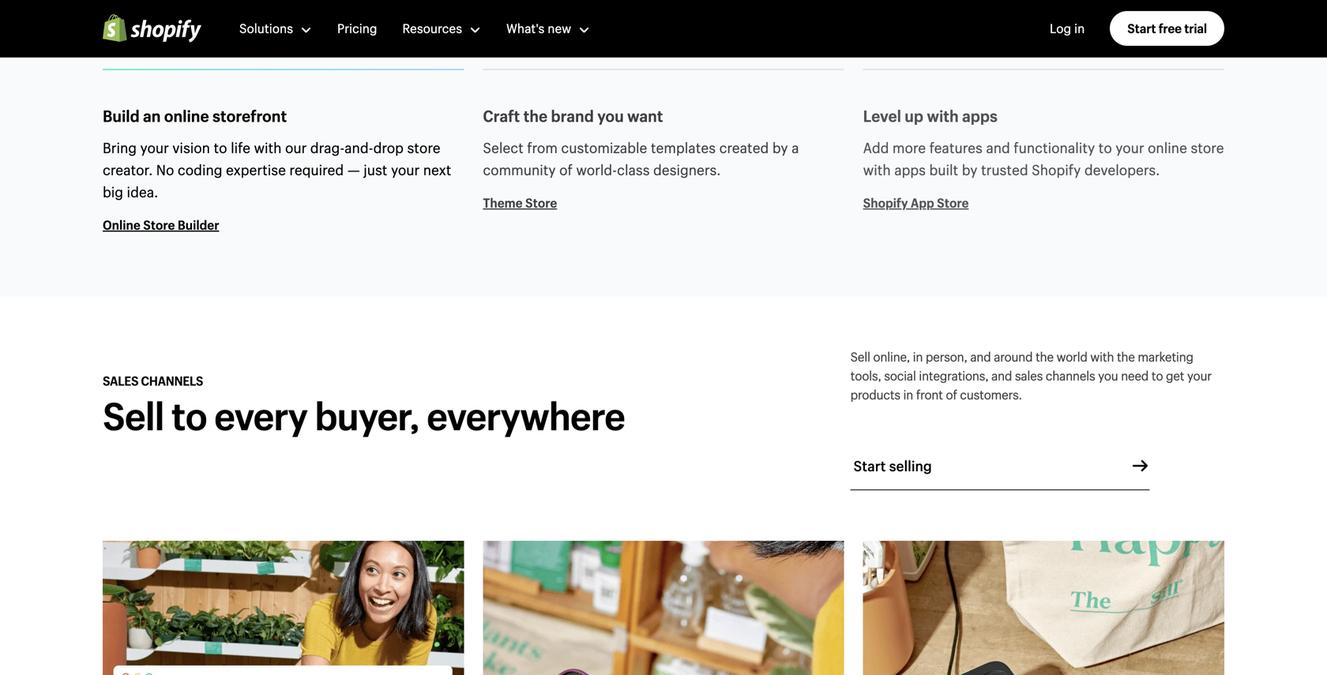 Task type: describe. For each thing, give the bounding box(es) containing it.
shopify app store
[[863, 194, 969, 211]]

to inside sales channels sell to every buyer, everywhere
[[171, 391, 207, 441]]

of inside sell online, in person, and around the world with the marketing tools, social integrations, and sales channels you need to get your products in front of customers.
[[946, 386, 957, 403]]

expertise
[[226, 160, 286, 179]]

want
[[627, 105, 663, 126]]

0 vertical spatial you
[[597, 105, 624, 126]]

sell online, in person, and around the world with the marketing tools, social integrations, and sales channels you need to get your products in front of customers.
[[851, 348, 1212, 403]]

around
[[994, 348, 1033, 365]]

2 vertical spatial in
[[903, 386, 913, 403]]

your up the no
[[140, 138, 169, 157]]

built
[[930, 160, 959, 179]]

add
[[863, 138, 889, 157]]

developers.
[[1085, 160, 1160, 179]]

resources
[[403, 20, 462, 37]]

log in link
[[1050, 20, 1085, 37]]

marketing - connect with customers in person image
[[863, 541, 1225, 676]]

builder
[[178, 216, 219, 233]]

and inside "add more features and functionality to your online store with apps built by trusted shopify developers."
[[986, 138, 1010, 157]]

store for storefront
[[143, 216, 175, 233]]

shopify inside the shopify app store link
[[863, 194, 908, 211]]

level up with apps
[[863, 105, 998, 126]]

next
[[423, 160, 451, 179]]

person,
[[926, 348, 968, 365]]

marketing product examples image
[[103, 541, 464, 676]]

to inside sell online, in person, and around the world with the marketing tools, social integrations, and sales channels you need to get your products in front of customers.
[[1152, 367, 1163, 384]]

select
[[483, 138, 524, 157]]

required
[[290, 160, 344, 179]]

by inside "select from customizable templates created by a community of world-class designers."
[[773, 138, 788, 157]]

buyer,
[[315, 391, 419, 441]]

craft the brand you want
[[483, 105, 663, 126]]

life
[[231, 138, 250, 157]]

log
[[1050, 20, 1071, 37]]

need
[[1121, 367, 1149, 384]]

online store builder link
[[103, 216, 464, 235]]

log in
[[1050, 20, 1085, 37]]

with inside "bring your vision to life with our drag-and-drop store creator. no coding expertise required — just your next big idea."
[[254, 138, 282, 157]]

more
[[893, 138, 926, 157]]

our
[[285, 138, 307, 157]]

drop
[[373, 138, 404, 157]]

tools,
[[851, 367, 881, 384]]

get
[[1166, 367, 1185, 384]]

and-
[[345, 138, 373, 157]]

shopify image
[[103, 14, 201, 43]]

apps inside "add more features and functionality to your online store with apps built by trusted shopify developers."
[[895, 160, 926, 179]]

build
[[103, 105, 140, 126]]

sales channels sell to every buyer, everywhere
[[103, 373, 625, 441]]

front
[[916, 386, 943, 403]]

2 vertical spatial and
[[992, 367, 1012, 384]]

storefront
[[213, 105, 287, 126]]

theme store link
[[483, 194, 844, 213]]

shopify inside "add more features and functionality to your online store with apps built by trusted shopify developers."
[[1032, 160, 1081, 179]]

vision
[[172, 138, 210, 157]]

sell inside sell online, in person, and around the world with the marketing tools, social integrations, and sales channels you need to get your products in front of customers.
[[851, 348, 870, 365]]

channels
[[1046, 367, 1095, 384]]

1 vertical spatial in
[[913, 348, 923, 365]]

of inside "select from customizable templates created by a community of world-class designers."
[[560, 160, 573, 179]]

class
[[617, 160, 650, 179]]

start free trial
[[1128, 20, 1207, 37]]

customizable
[[561, 138, 647, 157]]

world-
[[576, 160, 617, 179]]

your down drop
[[391, 160, 420, 179]]

creator.
[[103, 160, 153, 179]]

online,
[[873, 348, 910, 365]]

channels
[[141, 373, 203, 390]]

big
[[103, 183, 123, 201]]

store inside "bring your vision to life with our drag-and-drop store creator. no coding expertise required — just your next big idea."
[[407, 138, 441, 157]]

customers.
[[960, 386, 1022, 403]]

no
[[156, 160, 174, 179]]

to inside "bring your vision to life with our drag-and-drop store creator. no coding expertise required — just your next big idea."
[[214, 138, 227, 157]]

up
[[905, 105, 924, 126]]

bring
[[103, 138, 137, 157]]

by inside "add more features and functionality to your online store with apps built by trusted shopify developers."
[[962, 160, 978, 179]]

app
[[911, 194, 935, 211]]

0 vertical spatial in
[[1075, 20, 1085, 37]]

0 horizontal spatial online
[[164, 105, 209, 126]]

free
[[1159, 20, 1182, 37]]

every
[[214, 391, 307, 441]]

select from customizable templates created by a community of world-class designers.
[[483, 138, 799, 179]]

everywhere
[[427, 391, 625, 441]]

start for start selling
[[854, 457, 886, 476]]

created
[[719, 138, 769, 157]]

drag-
[[310, 138, 345, 157]]

sales
[[103, 373, 138, 390]]

what's new
[[507, 20, 571, 37]]



Task type: locate. For each thing, give the bounding box(es) containing it.
to
[[214, 138, 227, 157], [1099, 138, 1112, 157], [1152, 367, 1163, 384], [171, 391, 207, 441]]

trusted
[[981, 160, 1028, 179]]

store right theme
[[525, 194, 557, 211]]

1 horizontal spatial by
[[962, 160, 978, 179]]

an
[[143, 105, 161, 126]]

0 horizontal spatial the
[[524, 105, 548, 126]]

resources button
[[403, 0, 481, 57]]

store down idea.
[[143, 216, 175, 233]]

start left selling
[[854, 457, 886, 476]]

marketing - connect with customers online image
[[483, 541, 844, 676]]

0 horizontal spatial shopify
[[863, 194, 908, 211]]

start selling link
[[851, 455, 1150, 491]]

products
[[851, 386, 901, 403]]

0 vertical spatial and
[[986, 138, 1010, 157]]

store
[[525, 194, 557, 211], [937, 194, 969, 211], [143, 216, 175, 233]]

1 horizontal spatial start
[[1128, 20, 1156, 37]]

online
[[164, 105, 209, 126], [1148, 138, 1188, 157]]

in up social
[[913, 348, 923, 365]]

and up trusted
[[986, 138, 1010, 157]]

apps
[[962, 105, 998, 126], [895, 160, 926, 179]]

1 horizontal spatial apps
[[962, 105, 998, 126]]

1 horizontal spatial shopify
[[1032, 160, 1081, 179]]

1 vertical spatial shopify
[[863, 194, 908, 211]]

0 vertical spatial shopify
[[1032, 160, 1081, 179]]

what's
[[507, 20, 545, 37]]

sell
[[851, 348, 870, 365], [103, 391, 164, 441]]

the up need
[[1117, 348, 1135, 365]]

social
[[884, 367, 916, 384]]

store right app
[[937, 194, 969, 211]]

from
[[527, 138, 558, 157]]

with down add
[[863, 160, 891, 179]]

start free trial link
[[1110, 11, 1225, 46]]

online inside "add more features and functionality to your online store with apps built by trusted shopify developers."
[[1148, 138, 1188, 157]]

1 horizontal spatial you
[[1098, 367, 1118, 384]]

sell down sales
[[103, 391, 164, 441]]

idea.
[[127, 183, 158, 201]]

in
[[1075, 20, 1085, 37], [913, 348, 923, 365], [903, 386, 913, 403]]

coding
[[178, 160, 222, 179]]

1 vertical spatial start
[[854, 457, 886, 476]]

1 vertical spatial and
[[970, 348, 991, 365]]

—
[[347, 160, 360, 179]]

features
[[930, 138, 983, 157]]

online store builder
[[103, 216, 219, 233]]

1 vertical spatial apps
[[895, 160, 926, 179]]

to left life
[[214, 138, 227, 157]]

2 horizontal spatial the
[[1117, 348, 1135, 365]]

you inside sell online, in person, and around the world with the marketing tools, social integrations, and sales channels you need to get your products in front of customers.
[[1098, 367, 1118, 384]]

theme
[[483, 194, 523, 211]]

a mouse moves across an interactive store builder interface, rearranging sections and editing an online snowboard store. element
[[103, 0, 1225, 47]]

shopify
[[1032, 160, 1081, 179], [863, 194, 908, 211]]

your inside "add more features and functionality to your online store with apps built by trusted shopify developers."
[[1116, 138, 1144, 157]]

start selling
[[854, 457, 932, 476]]

with
[[927, 105, 959, 126], [254, 138, 282, 157], [863, 160, 891, 179], [1091, 348, 1114, 365]]

integrations,
[[919, 367, 989, 384]]

the
[[524, 105, 548, 126], [1036, 348, 1054, 365], [1117, 348, 1135, 365]]

0 horizontal spatial you
[[597, 105, 624, 126]]

your right get
[[1187, 367, 1212, 384]]

1 horizontal spatial online
[[1148, 138, 1188, 157]]

you up customizable
[[597, 105, 624, 126]]

sell up tools, at bottom right
[[851, 348, 870, 365]]

1 horizontal spatial store
[[525, 194, 557, 211]]

1 vertical spatial online
[[1148, 138, 1188, 157]]

1 horizontal spatial store
[[1191, 138, 1224, 157]]

store
[[407, 138, 441, 157], [1191, 138, 1224, 157]]

templates
[[651, 138, 716, 157]]

to up developers.
[[1099, 138, 1112, 157]]

start
[[1128, 20, 1156, 37], [854, 457, 886, 476]]

to down the channels
[[171, 391, 207, 441]]

with right up
[[927, 105, 959, 126]]

0 horizontal spatial of
[[560, 160, 573, 179]]

your
[[140, 138, 169, 157], [1116, 138, 1144, 157], [391, 160, 420, 179], [1187, 367, 1212, 384]]

by left a
[[773, 138, 788, 157]]

sales
[[1015, 367, 1043, 384]]

in down social
[[903, 386, 913, 403]]

new
[[548, 20, 571, 37]]

a
[[792, 138, 799, 157]]

and left around
[[970, 348, 991, 365]]

0 horizontal spatial sell
[[103, 391, 164, 441]]

of left world- on the left of the page
[[560, 160, 573, 179]]

start left free
[[1128, 20, 1156, 37]]

online up developers.
[[1148, 138, 1188, 157]]

and
[[986, 138, 1010, 157], [970, 348, 991, 365], [992, 367, 1012, 384]]

1 vertical spatial by
[[962, 160, 978, 179]]

apps down more
[[895, 160, 926, 179]]

you
[[597, 105, 624, 126], [1098, 367, 1118, 384]]

store inside "add more features and functionality to your online store with apps built by trusted shopify developers."
[[1191, 138, 1224, 157]]

your inside sell online, in person, and around the world with the marketing tools, social integrations, and sales channels you need to get your products in front of customers.
[[1187, 367, 1212, 384]]

1 vertical spatial sell
[[103, 391, 164, 441]]

build an online storefront
[[103, 105, 287, 126]]

solutions button
[[239, 0, 312, 57]]

of
[[560, 160, 573, 179], [946, 386, 957, 403]]

online
[[103, 216, 140, 233]]

1 vertical spatial of
[[946, 386, 957, 403]]

selling
[[890, 457, 932, 476]]

2 horizontal spatial store
[[937, 194, 969, 211]]

0 vertical spatial of
[[560, 160, 573, 179]]

sell inside sales channels sell to every buyer, everywhere
[[103, 391, 164, 441]]

with right world
[[1091, 348, 1114, 365]]

functionality
[[1014, 138, 1095, 157]]

in right log
[[1075, 20, 1085, 37]]

shopify down the functionality
[[1032, 160, 1081, 179]]

the up from
[[524, 105, 548, 126]]

to inside "add more features and functionality to your online store with apps built by trusted shopify developers."
[[1099, 138, 1112, 157]]

0 vertical spatial sell
[[851, 348, 870, 365]]

add more features and functionality to your online store with apps built by trusted shopify developers.
[[863, 138, 1224, 179]]

theme store
[[483, 194, 557, 211]]

1 store from the left
[[407, 138, 441, 157]]

store for you
[[525, 194, 557, 211]]

brand
[[551, 105, 594, 126]]

0 horizontal spatial by
[[773, 138, 788, 157]]

by
[[773, 138, 788, 157], [962, 160, 978, 179]]

and up the "customers."
[[992, 367, 1012, 384]]

with inside "add more features and functionality to your online store with apps built by trusted shopify developers."
[[863, 160, 891, 179]]

0 horizontal spatial store
[[407, 138, 441, 157]]

your up developers.
[[1116, 138, 1144, 157]]

community
[[483, 160, 556, 179]]

just
[[364, 160, 388, 179]]

of down the integrations,
[[946, 386, 957, 403]]

craft
[[483, 105, 520, 126]]

to left get
[[1152, 367, 1163, 384]]

level
[[863, 105, 902, 126]]

0 horizontal spatial store
[[143, 216, 175, 233]]

pricing link
[[337, 0, 377, 57]]

apps up features
[[962, 105, 998, 126]]

you left need
[[1098, 367, 1118, 384]]

pricing
[[337, 20, 377, 37]]

the up sales
[[1036, 348, 1054, 365]]

with up expertise
[[254, 138, 282, 157]]

marketing
[[1138, 348, 1194, 365]]

1 vertical spatial you
[[1098, 367, 1118, 384]]

0 vertical spatial online
[[164, 105, 209, 126]]

bring your vision to life with our drag-and-drop store creator. no coding expertise required — just your next big idea.
[[103, 138, 451, 201]]

designers.
[[653, 160, 721, 179]]

1 horizontal spatial the
[[1036, 348, 1054, 365]]

0 horizontal spatial apps
[[895, 160, 926, 179]]

online up vision
[[164, 105, 209, 126]]

what's new button
[[507, 0, 590, 57]]

world
[[1057, 348, 1088, 365]]

with inside sell online, in person, and around the world with the marketing tools, social integrations, and sales channels you need to get your products in front of customers.
[[1091, 348, 1114, 365]]

0 vertical spatial apps
[[962, 105, 998, 126]]

0 vertical spatial by
[[773, 138, 788, 157]]

0 horizontal spatial start
[[854, 457, 886, 476]]

trial
[[1185, 20, 1207, 37]]

shopify left app
[[863, 194, 908, 211]]

1 horizontal spatial of
[[946, 386, 957, 403]]

2 store from the left
[[1191, 138, 1224, 157]]

shopify app store link
[[863, 194, 1225, 213]]

1 horizontal spatial sell
[[851, 348, 870, 365]]

by right built
[[962, 160, 978, 179]]

0 vertical spatial start
[[1128, 20, 1156, 37]]

solutions
[[239, 20, 293, 37]]

start for start free trial
[[1128, 20, 1156, 37]]



Task type: vqa. For each thing, say whether or not it's contained in the screenshot.


